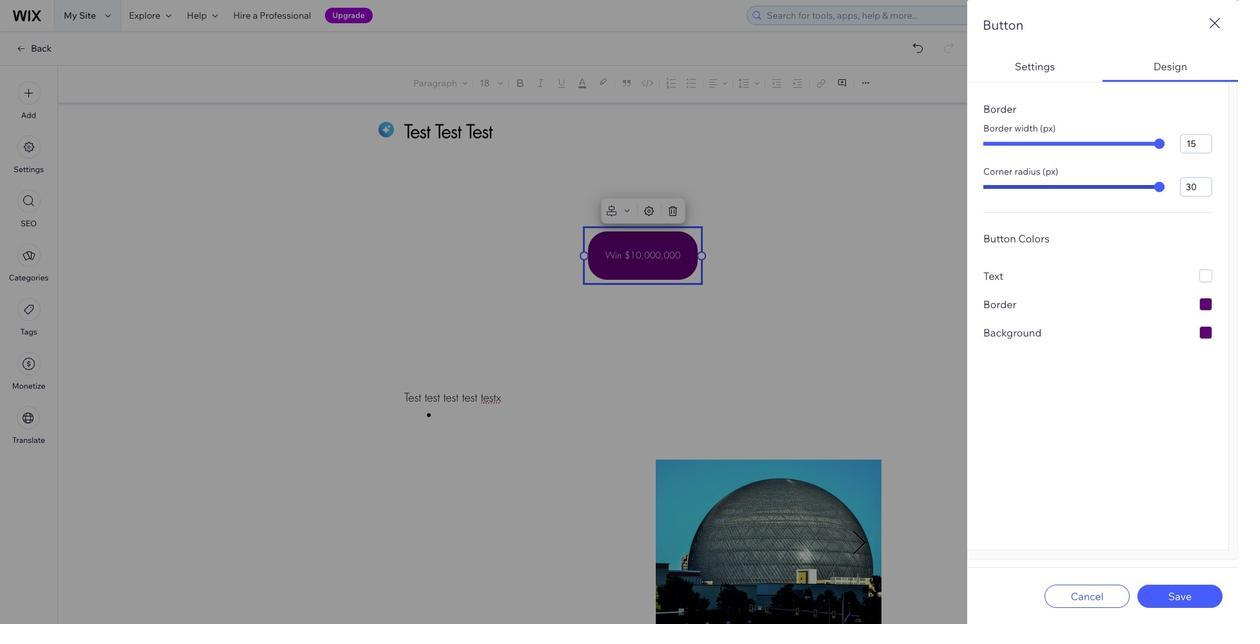 Task type: vqa. For each thing, say whether or not it's contained in the screenshot.
first Border from the bottom
yes



Task type: locate. For each thing, give the bounding box(es) containing it.
corner radius (px)
[[984, 166, 1059, 177]]

2 horizontal spatial test
[[462, 390, 477, 405]]

settings up seo button
[[14, 164, 44, 174]]

colors
[[1019, 232, 1050, 245]]

(px) right width
[[1040, 123, 1056, 134]]

button colors
[[984, 232, 1050, 245]]

settings inside button
[[1015, 60, 1055, 73]]

None range field
[[984, 142, 1165, 146], [984, 185, 1165, 189], [984, 142, 1165, 146], [984, 185, 1165, 189]]

paragraph button
[[411, 74, 470, 92]]

1 horizontal spatial test
[[444, 390, 459, 405]]

testx
[[481, 390, 501, 405]]

explore
[[129, 10, 161, 21]]

menu
[[0, 74, 57, 453]]

text
[[984, 270, 1004, 283]]

cancel
[[1071, 590, 1104, 603]]

test test test test testx
[[404, 390, 501, 405]]

help button
[[179, 0, 226, 31]]

button
[[983, 17, 1024, 33], [984, 232, 1016, 245]]

1 horizontal spatial settings button
[[968, 50, 1103, 82]]

settings up width
[[1015, 60, 1055, 73]]

paragraph
[[414, 77, 457, 89]]

design tab panel
[[968, 82, 1239, 560]]

3 border from the top
[[984, 298, 1017, 311]]

test
[[404, 390, 421, 405]]

border
[[984, 103, 1017, 115], [984, 123, 1013, 134], [984, 298, 1017, 311]]

design
[[1154, 60, 1188, 73]]

0 horizontal spatial settings
[[14, 164, 44, 174]]

1 border from the top
[[984, 103, 1017, 115]]

button for button colors
[[984, 232, 1016, 245]]

background
[[984, 326, 1042, 339]]

1 vertical spatial settings button
[[14, 135, 44, 174]]

(px)
[[1040, 123, 1056, 134], [1043, 166, 1059, 177]]

button inside design tab panel
[[984, 232, 1016, 245]]

my site
[[64, 10, 96, 21]]

border down text
[[984, 298, 1017, 311]]

my
[[64, 10, 77, 21]]

hire a professional
[[233, 10, 311, 21]]

save button
[[1138, 585, 1223, 608]]

tags button
[[17, 298, 40, 337]]

tags
[[20, 327, 37, 337]]

categories button
[[9, 244, 49, 283]]

(px) right radius
[[1043, 166, 1059, 177]]

0 vertical spatial button
[[983, 17, 1024, 33]]

0 vertical spatial settings button
[[968, 50, 1103, 82]]

1 vertical spatial (px)
[[1043, 166, 1059, 177]]

seo
[[21, 219, 37, 228]]

0 vertical spatial (px)
[[1040, 123, 1056, 134]]

1 vertical spatial button
[[984, 232, 1016, 245]]

0 vertical spatial border
[[984, 103, 1017, 115]]

win $10,000,000
[[605, 250, 681, 261]]

2 vertical spatial border
[[984, 298, 1017, 311]]

design button
[[1103, 50, 1239, 82]]

back button
[[15, 43, 52, 54]]

settings button
[[968, 50, 1103, 82], [14, 135, 44, 174]]

border up border width (px)
[[984, 103, 1017, 115]]

1 horizontal spatial settings
[[1015, 60, 1055, 73]]

translate
[[12, 435, 45, 445]]

3 test from the left
[[462, 390, 477, 405]]

test
[[425, 390, 440, 405], [444, 390, 459, 405], [462, 390, 477, 405]]

settings
[[1015, 60, 1055, 73], [14, 164, 44, 174]]

0 horizontal spatial test
[[425, 390, 440, 405]]

border left width
[[984, 123, 1013, 134]]

None number field
[[1180, 134, 1213, 154], [1180, 177, 1213, 197], [1180, 134, 1213, 154], [1180, 177, 1213, 197]]

$10,000,000
[[625, 250, 681, 261]]

monetize button
[[12, 352, 45, 391]]

radius
[[1015, 166, 1041, 177]]

0 vertical spatial settings
[[1015, 60, 1055, 73]]

translate button
[[12, 406, 45, 445]]

back
[[31, 43, 52, 54]]

save
[[1169, 590, 1192, 603]]

1 vertical spatial border
[[984, 123, 1013, 134]]

settings button up width
[[968, 50, 1103, 82]]

settings button down add
[[14, 135, 44, 174]]

border width (px)
[[984, 123, 1056, 134]]

professional
[[260, 10, 311, 21]]

tab list
[[968, 50, 1239, 560]]



Task type: describe. For each thing, give the bounding box(es) containing it.
tab list containing settings
[[968, 50, 1239, 560]]

(px) for border width (px)
[[1040, 123, 1056, 134]]

site
[[79, 10, 96, 21]]

0 horizontal spatial settings button
[[14, 135, 44, 174]]

monetize
[[12, 381, 45, 391]]

corner
[[984, 166, 1013, 177]]

hire a professional link
[[226, 0, 319, 31]]

help
[[187, 10, 207, 21]]

seo button
[[17, 190, 40, 228]]

win $10,000,000 button
[[588, 232, 698, 280]]

Add a Catchy Title text field
[[404, 119, 867, 143]]

notes button
[[1161, 75, 1213, 93]]

Search for tools, apps, help & more... field
[[763, 6, 1061, 25]]

notes
[[1184, 78, 1210, 90]]

add
[[21, 110, 36, 120]]

upgrade
[[333, 10, 365, 20]]

width
[[1015, 123, 1038, 134]]

1 test from the left
[[425, 390, 440, 405]]

2 border from the top
[[984, 123, 1013, 134]]

1 vertical spatial settings
[[14, 164, 44, 174]]

menu containing add
[[0, 74, 57, 453]]

a
[[253, 10, 258, 21]]

2 test from the left
[[444, 390, 459, 405]]

cancel button
[[1045, 585, 1130, 608]]

categories
[[9, 273, 49, 283]]

hire
[[233, 10, 251, 21]]

(px) for corner radius (px)
[[1043, 166, 1059, 177]]

win
[[605, 250, 622, 261]]

upgrade button
[[325, 8, 373, 23]]

button for button
[[983, 17, 1024, 33]]

add button
[[17, 81, 40, 120]]



